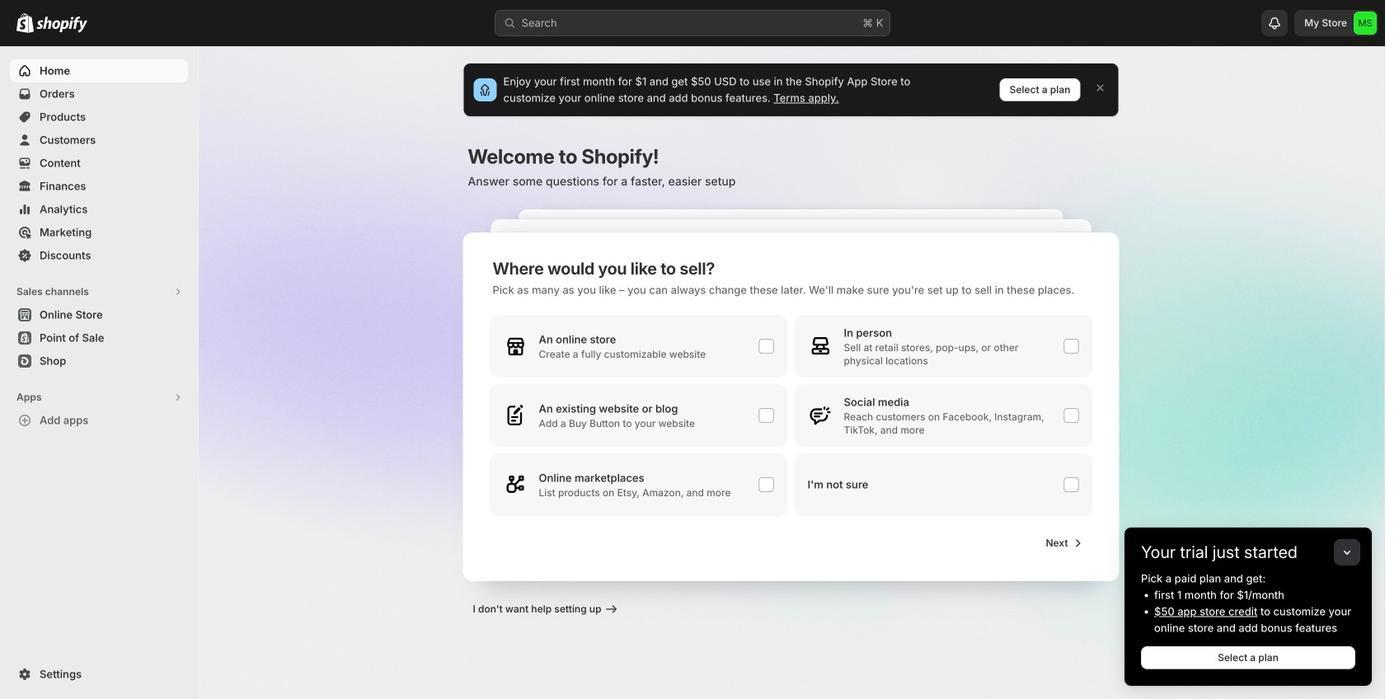 Task type: vqa. For each thing, say whether or not it's contained in the screenshot.
the My Store icon
yes



Task type: locate. For each thing, give the bounding box(es) containing it.
shopify image
[[16, 13, 34, 33], [36, 16, 87, 33]]

my store image
[[1355, 12, 1378, 35]]



Task type: describe. For each thing, give the bounding box(es) containing it.
0 horizontal spatial shopify image
[[16, 13, 34, 33]]

1 horizontal spatial shopify image
[[36, 16, 87, 33]]



